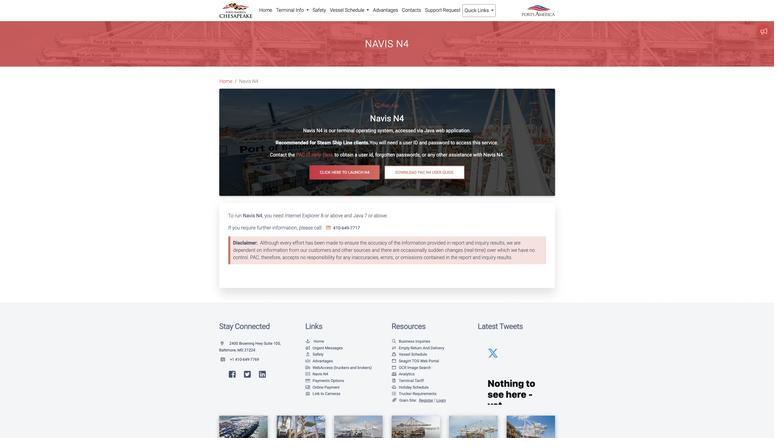 Task type: locate. For each thing, give the bounding box(es) containing it.
105,
[[274, 341, 281, 346]]

links up anchor icon
[[306, 322, 323, 331]]

guide
[[443, 170, 454, 175]]

list alt image
[[392, 392, 397, 396]]

requirements
[[413, 392, 437, 396]]

2400
[[230, 341, 238, 346]]

web
[[436, 128, 445, 134]]

1 horizontal spatial links
[[478, 8, 489, 13]]

0 horizontal spatial advantages
[[313, 359, 333, 363]]

safety link for the urgent messages link
[[306, 352, 324, 357]]

explorer
[[303, 213, 320, 218]]

navis
[[365, 38, 394, 50], [239, 79, 251, 84], [370, 113, 392, 123], [304, 128, 316, 134], [484, 152, 496, 158], [243, 213, 255, 218], [313, 372, 323, 376]]

1 horizontal spatial any
[[428, 152, 436, 158]]

0 horizontal spatial our
[[301, 247, 308, 253]]

0 vertical spatial inquiry
[[475, 240, 490, 246]]

links right quick
[[478, 8, 489, 13]]

and down time)
[[473, 255, 481, 260]]

browser image inside ocr image search link
[[392, 366, 397, 370]]

and left the brokers)
[[350, 365, 357, 370]]

0 vertical spatial vessel schedule
[[330, 7, 366, 13]]

file invoice image
[[392, 379, 397, 383]]

information up the therefore,
[[264, 247, 288, 253]]

user left the id
[[403, 140, 413, 146]]

inquiries
[[416, 339, 431, 344]]

1 vertical spatial safety link
[[306, 352, 324, 357]]

browser image up analytics icon
[[392, 366, 397, 370]]

1 horizontal spatial you
[[265, 213, 272, 218]]

link
[[313, 392, 320, 396]]

to right link
[[321, 392, 324, 396]]

1 vertical spatial advantages link
[[306, 359, 333, 363]]

java left 7
[[354, 213, 364, 218]]

are up the 'have'
[[514, 240, 521, 246]]

7
[[365, 213, 368, 218]]

terminal
[[276, 7, 295, 13], [399, 378, 414, 383]]

0 vertical spatial home
[[259, 7, 272, 13]]

1 horizontal spatial vessel schedule link
[[392, 352, 427, 357]]

download pac n4 user guide
[[396, 170, 454, 175]]

phone office image for to run
[[326, 226, 331, 230]]

1 vertical spatial browser image
[[392, 366, 397, 370]]

effort
[[293, 240, 305, 246]]

inquiry up time)
[[475, 240, 490, 246]]

safety down urgent
[[313, 352, 324, 357]]

schedule for rightmost vessel schedule link
[[412, 352, 427, 357]]

0 horizontal spatial vessel
[[330, 7, 344, 13]]

or right errors,
[[396, 255, 400, 260]]

will
[[379, 140, 387, 146]]

terminal left info on the left top
[[276, 7, 295, 13]]

please
[[299, 225, 313, 231]]

our down effort
[[301, 247, 308, 253]]

are right there
[[393, 247, 400, 253]]

schedule for the holiday schedule link
[[413, 385, 429, 390]]

information up occasionally
[[402, 240, 427, 246]]

0 horizontal spatial are
[[393, 247, 400, 253]]

1 vertical spatial safety
[[313, 352, 324, 357]]

wheat image
[[392, 398, 397, 402]]

0 vertical spatial need
[[388, 140, 398, 146]]

to right desk
[[335, 152, 339, 158]]

2 safety from the top
[[313, 352, 324, 357]]

empty return and delivery link
[[392, 346, 445, 350]]

click
[[320, 170, 331, 175]]

1 vertical spatial vessel schedule link
[[392, 352, 427, 357]]

1 horizontal spatial advantages link
[[372, 4, 400, 16]]

0 horizontal spatial other
[[342, 247, 353, 253]]

410- right the +1
[[235, 357, 243, 362]]

steam
[[317, 140, 331, 146]]

1 vertical spatial home link
[[220, 78, 233, 85]]

advantages left contacts
[[373, 7, 399, 13]]

to left access
[[451, 140, 455, 146]]

1 vertical spatial need
[[274, 213, 284, 218]]

this
[[473, 140, 481, 146]]

safety link right info on the left top
[[311, 4, 328, 16]]

terminal down analytics
[[399, 378, 414, 383]]

1 horizontal spatial for
[[336, 255, 342, 260]]

click here to launch n4 link
[[310, 165, 380, 179]]

0 vertical spatial home link
[[258, 4, 274, 16]]

1 horizontal spatial user
[[403, 140, 413, 146]]

browser image down ship icon
[[392, 359, 397, 363]]

click here to launch n4
[[320, 170, 370, 175]]

649- down above
[[342, 225, 351, 231]]

responsibility
[[307, 255, 335, 260]]

contact the pac it help desk to obtain a user id, forgotten passwords, or any other assistance with navis n4.
[[270, 152, 505, 158]]

a right "obtain"
[[355, 152, 358, 158]]

2 horizontal spatial home link
[[306, 339, 324, 344]]

1 vertical spatial no
[[301, 255, 306, 260]]

1 horizontal spatial home link
[[258, 4, 274, 16]]

0 horizontal spatial any
[[343, 255, 351, 260]]

1 vertical spatial you
[[233, 225, 240, 231]]

1 horizontal spatial java
[[425, 128, 435, 134]]

0 vertical spatial vessel schedule link
[[328, 4, 372, 16]]

links
[[478, 8, 489, 13], [306, 322, 323, 331]]

ocr image search link
[[392, 365, 431, 370]]

|
[[435, 398, 436, 403]]

container storage image
[[306, 373, 311, 376]]

the up sources
[[360, 240, 367, 246]]

contained
[[424, 255, 445, 260]]

facebook square image
[[229, 371, 236, 378]]

which
[[498, 247, 510, 253]]

report down (real-
[[459, 255, 472, 260]]

0 horizontal spatial vessel schedule link
[[328, 4, 372, 16]]

we up which
[[507, 240, 513, 246]]

1 safety from the top
[[313, 7, 326, 13]]

1 horizontal spatial web
[[421, 359, 428, 363]]

pac
[[418, 170, 426, 175]]

1 vertical spatial our
[[301, 247, 308, 253]]

0 vertical spatial safety
[[313, 7, 326, 13]]

home link for terminal info link
[[258, 4, 274, 16]]

21224
[[245, 348, 255, 352]]

payment
[[325, 385, 340, 390]]

camera image
[[306, 392, 311, 396]]

no right accepts
[[301, 255, 306, 260]]

payments options link
[[306, 378, 345, 383]]

business inquiries link
[[392, 339, 431, 344]]

other down the password
[[437, 152, 448, 158]]

phone office image down baltimore,
[[221, 358, 230, 362]]

advantages up webaccess
[[313, 359, 333, 363]]

0 horizontal spatial no
[[301, 255, 306, 260]]

8
[[321, 213, 324, 218]]

omissions
[[401, 255, 423, 260]]

our
[[329, 128, 336, 134], [301, 247, 308, 253]]

2 vertical spatial schedule
[[413, 385, 429, 390]]

are
[[514, 240, 521, 246], [393, 247, 400, 253]]

0 horizontal spatial information
[[264, 247, 288, 253]]

download
[[396, 170, 417, 175]]

1 vertical spatial vessel schedule
[[399, 352, 427, 357]]

holiday
[[399, 385, 412, 390]]

1 horizontal spatial our
[[329, 128, 336, 134]]

baltimore,
[[219, 348, 237, 352]]

for
[[310, 140, 316, 146], [336, 255, 342, 260]]

0 horizontal spatial user
[[359, 152, 368, 158]]

0 horizontal spatial advantages link
[[306, 359, 333, 363]]

1 vertical spatial home
[[220, 79, 233, 84]]

2 horizontal spatial home
[[314, 339, 324, 344]]

user
[[403, 140, 413, 146], [359, 152, 368, 158]]

0 horizontal spatial phone office image
[[221, 358, 230, 362]]

credit card image
[[306, 379, 311, 383]]

0 vertical spatial any
[[428, 152, 436, 158]]

report up changes
[[452, 240, 465, 246]]

0 vertical spatial we
[[507, 240, 513, 246]]

phone office image inside 410-649-7717 link
[[326, 226, 331, 230]]

0 vertical spatial phone office image
[[326, 226, 331, 230]]

assistance
[[449, 152, 473, 158]]

information
[[402, 240, 427, 246], [264, 247, 288, 253]]

provided
[[428, 240, 446, 246]]

advantages link up webaccess
[[306, 359, 333, 363]]

you right if
[[233, 225, 240, 231]]

any inside 'although every effort has been made to ensure the accuracy of the information provided in report and inquiry results, we are dependent on information from our customers and other sources and there are occasionally sudden changes (real-time) over which we have no control. pac, therefore, accepts no responsibility for any inaccuracies, errors, or omissions contained in the report and inquiry results.'
[[343, 255, 351, 260]]

in down changes
[[446, 255, 450, 260]]

410- down above
[[333, 225, 342, 231]]

+1 410-649-7769
[[230, 357, 259, 362]]

n4
[[397, 38, 409, 50], [252, 79, 259, 84], [394, 113, 404, 123], [317, 128, 323, 134], [365, 170, 370, 175], [256, 213, 263, 218], [324, 372, 329, 376]]

although
[[260, 240, 279, 246]]

1 horizontal spatial terminal
[[399, 378, 414, 383]]

terminal info
[[276, 7, 305, 13]]

1 vertical spatial web
[[421, 359, 428, 363]]

0 vertical spatial you
[[265, 213, 272, 218]]

browser image inside seagirt tos web portal link
[[392, 359, 397, 363]]

0 horizontal spatial 410-
[[235, 357, 243, 362]]

options
[[331, 378, 345, 383]]

browser image for ocr
[[392, 366, 397, 370]]

report
[[452, 240, 465, 246], [459, 255, 472, 260]]

analytics image
[[392, 373, 397, 376]]

to
[[228, 213, 234, 218]]

for inside 'although every effort has been made to ensure the accuracy of the information provided in report and inquiry results, we are dependent on information from our customers and other sources and there are occasionally sudden changes (real-time) over which we have no control. pac, therefore, accepts no responsibility for any inaccuracies, errors, or omissions contained in the report and inquiry results.'
[[336, 255, 342, 260]]

need up the if you require further information, please call:
[[274, 213, 284, 218]]

changes
[[445, 247, 463, 253]]

safety right info on the left top
[[313, 7, 326, 13]]

0 horizontal spatial java
[[354, 213, 364, 218]]

for left steam
[[310, 140, 316, 146]]

web up search
[[421, 359, 428, 363]]

home link
[[258, 4, 274, 16], [220, 78, 233, 85], [306, 339, 324, 344]]

business inquiries
[[399, 339, 431, 344]]

2 browser image from the top
[[392, 366, 397, 370]]

1 horizontal spatial advantages
[[373, 7, 399, 13]]

0 horizontal spatial a
[[355, 152, 358, 158]]

phone office image right call:
[[326, 226, 331, 230]]

above
[[330, 213, 343, 218]]

safety link
[[311, 4, 328, 16], [306, 352, 324, 357]]

return
[[411, 346, 422, 350]]

1 horizontal spatial 649-
[[342, 225, 351, 231]]

accessed
[[396, 128, 416, 134]]

0 horizontal spatial 649-
[[243, 357, 251, 362]]

to
[[451, 140, 455, 146], [335, 152, 339, 158], [342, 170, 347, 175], [340, 240, 344, 246], [321, 392, 324, 396]]

1 vertical spatial terminal
[[399, 378, 414, 383]]

anchor image
[[306, 340, 311, 344]]

1 vertical spatial user
[[359, 152, 368, 158]]

phone office image
[[326, 226, 331, 230], [221, 358, 230, 362]]

0 horizontal spatial links
[[306, 322, 323, 331]]

0 vertical spatial web
[[382, 103, 390, 109]]

to inside 'although every effort has been made to ensure the accuracy of the information provided in report and inquiry results, we are dependent on information from our customers and other sources and there are occasionally sudden changes (real-time) over which we have no control. pac, therefore, accepts no responsibility for any inaccuracies, errors, or omissions contained in the report and inquiry results.'
[[340, 240, 344, 246]]

0 vertical spatial information
[[402, 240, 427, 246]]

site:
[[410, 398, 417, 403]]

or right passwords,
[[422, 152, 427, 158]]

0 vertical spatial safety link
[[311, 4, 328, 16]]

safety link down urgent
[[306, 352, 324, 357]]

1 vertical spatial other
[[342, 247, 353, 253]]

2 vertical spatial home
[[314, 339, 324, 344]]

inquiry down over
[[482, 255, 496, 260]]

1 browser image from the top
[[392, 359, 397, 363]]

in up changes
[[447, 240, 451, 246]]

1 vertical spatial vessel
[[399, 352, 411, 357]]

1 horizontal spatial no
[[530, 247, 535, 253]]

further
[[257, 225, 272, 231]]

you right ,
[[265, 213, 272, 218]]

any down ensure
[[343, 255, 351, 260]]

advantages link left contacts
[[372, 4, 400, 16]]

1 horizontal spatial home
[[259, 7, 272, 13]]

ocr image search
[[399, 365, 431, 370]]

0 horizontal spatial vessel schedule
[[330, 7, 366, 13]]

our inside 'although every effort has been made to ensure the accuracy of the information provided in report and inquiry results, we are dependent on information from our customers and other sources and there are occasionally sudden changes (real-time) over which we have no control. pac, therefore, accepts no responsibility for any inaccuracies, errors, or omissions contained in the report and inquiry results.'
[[301, 247, 308, 253]]

we left the 'have'
[[512, 247, 518, 253]]

vessel schedule
[[330, 7, 366, 13], [399, 352, 427, 357]]

link to cameras link
[[306, 392, 341, 396]]

web left app at the top right of page
[[382, 103, 390, 109]]

1 vertical spatial for
[[336, 255, 342, 260]]

user left id,
[[359, 152, 368, 158]]

java right via
[[425, 128, 435, 134]]

business
[[399, 339, 415, 344]]

0 vertical spatial browser image
[[392, 359, 397, 363]]

disclaimer:
[[233, 240, 258, 246]]

any down the password
[[428, 152, 436, 158]]

a down accessed
[[400, 140, 402, 146]]

1 horizontal spatial phone office image
[[326, 226, 331, 230]]

1 horizontal spatial vessel
[[399, 352, 411, 357]]

0 horizontal spatial for
[[310, 140, 316, 146]]

browser image
[[392, 359, 397, 363], [392, 366, 397, 370]]

1 vertical spatial phone office image
[[221, 358, 230, 362]]

we
[[507, 240, 513, 246], [512, 247, 518, 253]]

or right 7
[[369, 213, 373, 218]]

no right the 'have'
[[530, 247, 535, 253]]

terminal for terminal tariff
[[399, 378, 414, 383]]

need right 'will'
[[388, 140, 398, 146]]

0 vertical spatial vessel
[[330, 7, 344, 13]]

1 vertical spatial advantages
[[313, 359, 333, 363]]

the right of at right
[[394, 240, 401, 246]]

649- down "21224"
[[243, 357, 251, 362]]

ensure
[[345, 240, 359, 246]]

register
[[420, 398, 434, 403]]

to right made
[[340, 240, 344, 246]]

other down ensure
[[342, 247, 353, 253]]

no
[[530, 247, 535, 253], [301, 255, 306, 260]]

md
[[238, 348, 244, 352]]

phone office image inside +1 410-649-7769 link
[[221, 358, 230, 362]]

our right is
[[329, 128, 336, 134]]

and
[[423, 346, 430, 350]]

help
[[312, 152, 322, 158]]

1 horizontal spatial are
[[514, 240, 521, 246]]

0 vertical spatial a
[[400, 140, 402, 146]]

access
[[457, 140, 472, 146]]

for down made
[[336, 255, 342, 260]]



Task type: describe. For each thing, give the bounding box(es) containing it.
dependent
[[233, 247, 256, 253]]

occasionally
[[401, 247, 427, 253]]

urgent messages
[[313, 346, 343, 350]]

terminal for terminal info
[[276, 7, 295, 13]]

have
[[519, 247, 529, 253]]

ship
[[333, 140, 342, 146]]

call:
[[314, 225, 323, 231]]

on
[[257, 247, 262, 253]]

phone office image for stay connected
[[221, 358, 230, 362]]

exchange image
[[392, 346, 397, 350]]

linkedin image
[[259, 371, 266, 378]]

every
[[281, 240, 292, 246]]

with
[[474, 152, 483, 158]]

search image
[[392, 340, 397, 344]]

truck container image
[[306, 366, 311, 370]]

credit card front image
[[306, 386, 311, 390]]

and down made
[[333, 247, 341, 253]]

pac
[[296, 152, 305, 158]]

(truckers
[[334, 365, 350, 370]]

0 vertical spatial user
[[403, 140, 413, 146]]

time)
[[475, 247, 486, 253]]

or right 8
[[325, 213, 329, 218]]

internet
[[285, 213, 301, 218]]

operating
[[356, 128, 377, 134]]

launch
[[348, 170, 364, 175]]

run
[[235, 213, 242, 218]]

1 vertical spatial are
[[393, 247, 400, 253]]

if
[[228, 225, 231, 231]]

0 vertical spatial advantages
[[373, 7, 399, 13]]

user
[[433, 170, 442, 175]]

to run navis n4 , you need internet explorer 8 or above and java 7 or above.
[[228, 213, 388, 218]]

0 horizontal spatial you
[[233, 225, 240, 231]]

0 vertical spatial in
[[447, 240, 451, 246]]

1 vertical spatial java
[[354, 213, 364, 218]]

ocr
[[399, 365, 407, 370]]

bells image
[[392, 386, 397, 390]]

search
[[420, 365, 431, 370]]

portal
[[429, 359, 439, 363]]

delivery
[[431, 346, 445, 350]]

results.
[[498, 255, 513, 260]]

1 vertical spatial links
[[306, 322, 323, 331]]

1 horizontal spatial need
[[388, 140, 398, 146]]

0 horizontal spatial need
[[274, 213, 284, 218]]

safety link for terminal info link
[[311, 4, 328, 16]]

hand receiving image
[[306, 359, 311, 363]]

recommended
[[276, 140, 309, 146]]

1 horizontal spatial vessel schedule
[[399, 352, 427, 357]]

quick links
[[465, 8, 491, 13]]

0 vertical spatial advantages link
[[372, 4, 400, 16]]

1 vertical spatial 649-
[[243, 357, 251, 362]]

if you require further information, please call:
[[228, 225, 324, 231]]

pac,
[[250, 255, 260, 260]]

the down changes
[[451, 255, 458, 260]]

over
[[488, 247, 497, 253]]

connected
[[235, 322, 270, 331]]

0 horizontal spatial home
[[220, 79, 233, 84]]

has
[[306, 240, 314, 246]]

user hard hat image
[[306, 353, 311, 357]]

1 vertical spatial information
[[264, 247, 288, 253]]

id
[[414, 140, 418, 146]]

empty return and delivery
[[399, 346, 445, 350]]

1 vertical spatial inquiry
[[482, 255, 496, 260]]

payments
[[313, 378, 330, 383]]

1 horizontal spatial 410-
[[333, 225, 342, 231]]

or inside 'although every effort has been made to ensure the accuracy of the information provided in report and inquiry results, we are dependent on information from our customers and other sources and there are occasionally sudden changes (real-time) over which we have no control. pac, therefore, accepts no responsibility for any inaccuracies, errors, or omissions contained in the report and inquiry results.'
[[396, 255, 400, 260]]

require
[[241, 225, 256, 231]]

terminal info link
[[274, 4, 311, 16]]

and right above
[[344, 213, 352, 218]]

info
[[296, 7, 304, 13]]

1 vertical spatial 410-
[[235, 357, 243, 362]]

service.
[[482, 140, 499, 146]]

here
[[332, 170, 342, 175]]

analytics link
[[392, 372, 415, 376]]

1 vertical spatial in
[[446, 255, 450, 260]]

is
[[324, 128, 328, 134]]

download pac n4 user guide link
[[385, 165, 465, 179]]

to right here
[[342, 170, 347, 175]]

holiday schedule link
[[392, 385, 429, 390]]

terminal tariff
[[399, 378, 424, 383]]

0 vertical spatial schedule
[[345, 7, 365, 13]]

home link for the urgent messages link
[[306, 339, 324, 344]]

holiday schedule
[[399, 385, 429, 390]]

app
[[391, 103, 399, 109]]

analytics
[[399, 372, 415, 376]]

login
[[437, 398, 446, 403]]

the left pac
[[288, 152, 295, 158]]

7769
[[251, 357, 259, 362]]

browser image for seagirt
[[392, 359, 397, 363]]

online payment
[[313, 385, 340, 390]]

410-649-7717 link
[[324, 225, 360, 231]]

0 vertical spatial no
[[530, 247, 535, 253]]

1 vertical spatial we
[[512, 247, 518, 253]]

support request link
[[423, 4, 463, 16]]

0 vertical spatial our
[[329, 128, 336, 134]]

id,
[[369, 152, 374, 158]]

online payment link
[[306, 385, 340, 390]]

stay connected
[[219, 322, 270, 331]]

password
[[429, 140, 450, 146]]

login link
[[437, 398, 446, 403]]

suite
[[264, 341, 273, 346]]

image
[[408, 365, 419, 370]]

ship image
[[392, 353, 397, 357]]

n4
[[427, 170, 432, 175]]

recommended for steam ship line clients. you will need a user id and password to access this service.
[[276, 140, 499, 146]]

broening
[[239, 341, 255, 346]]

0 vertical spatial links
[[478, 8, 489, 13]]

1 horizontal spatial other
[[437, 152, 448, 158]]

although every effort has been made to ensure the accuracy of the information provided in report and inquiry results, we are dependent on information from our customers and other sources and there are occasionally sudden changes (real-time) over which we have no control. pac, therefore, accepts no responsibility for any inaccuracies, errors, or omissions contained in the report and inquiry results.
[[233, 240, 535, 260]]

and down accuracy
[[372, 247, 380, 253]]

0 vertical spatial for
[[310, 140, 316, 146]]

system,
[[378, 128, 394, 134]]

desk
[[323, 152, 334, 158]]

1 vertical spatial a
[[355, 152, 358, 158]]

resources
[[392, 322, 426, 331]]

stay
[[219, 322, 233, 331]]

control.
[[233, 255, 249, 260]]

seagirt tos web portal link
[[392, 359, 439, 363]]

clients.
[[354, 140, 370, 146]]

map marker alt image
[[221, 342, 229, 346]]

quick links link
[[463, 4, 496, 17]]

and right the id
[[420, 140, 428, 146]]

and up (real-
[[466, 240, 474, 246]]

grain site: register | login
[[400, 398, 446, 403]]

urgent messages link
[[306, 346, 343, 350]]

other inside 'although every effort has been made to ensure the accuracy of the information provided in report and inquiry results, we are dependent on information from our customers and other sources and there are occasionally sudden changes (real-time) over which we have no control. pac, therefore, accepts no responsibility for any inaccuracies, errors, or omissions contained in the report and inquiry results.'
[[342, 247, 353, 253]]

1 horizontal spatial a
[[400, 140, 402, 146]]

webaccess
[[313, 365, 333, 370]]

+1 410-649-7769 link
[[219, 357, 259, 362]]

bullhorn image
[[306, 346, 311, 350]]

there
[[381, 247, 392, 253]]

results,
[[491, 240, 506, 246]]

1 vertical spatial report
[[459, 255, 472, 260]]

empty
[[399, 346, 410, 350]]

web app
[[381, 103, 399, 109]]

0 vertical spatial report
[[452, 240, 465, 246]]

been
[[315, 240, 325, 246]]

twitter square image
[[244, 371, 251, 378]]

payments options
[[313, 378, 345, 383]]

0 horizontal spatial home link
[[220, 78, 233, 85]]



Task type: vqa. For each thing, say whether or not it's contained in the screenshot.
Fri
no



